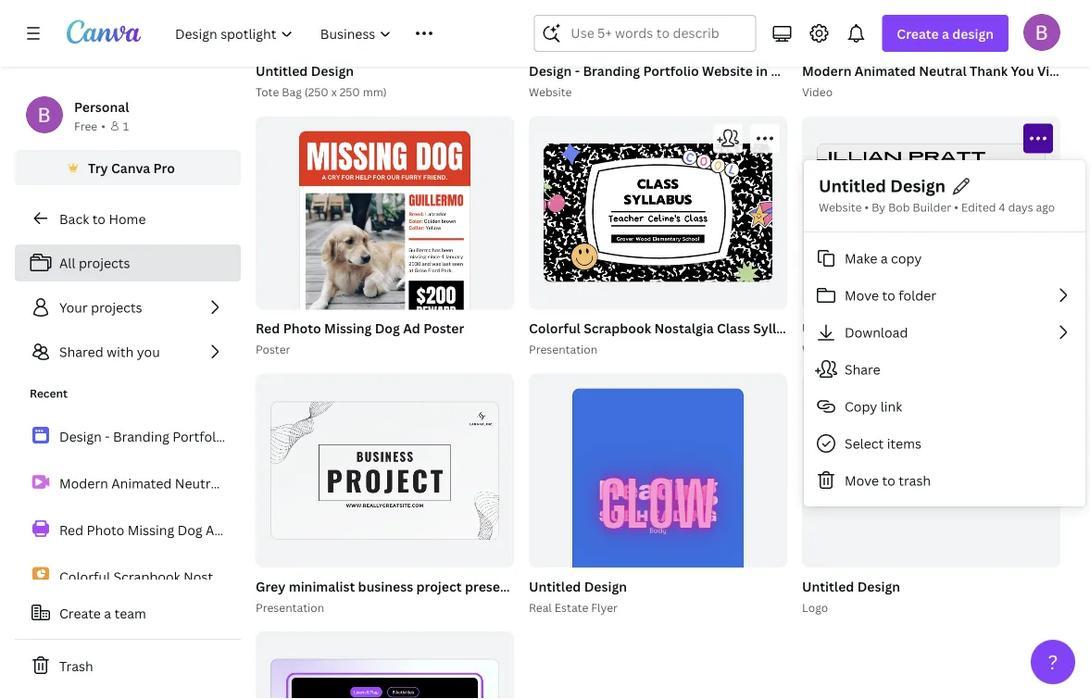 Task type: describe. For each thing, give the bounding box(es) containing it.
red photo missing dog ad poster
[[59, 521, 267, 539]]

colorful scrapbook nostalgia class syllabus blank education presentation presentation
[[529, 320, 997, 357]]

edited 4 days ago
[[962, 200, 1055, 215]]

style
[[1027, 62, 1059, 79]]

all projects link
[[15, 245, 241, 282]]

dog for red photo missing dog ad poster poster
[[375, 320, 400, 337]]

you
[[137, 343, 160, 361]]

mm)
[[363, 84, 387, 99]]

free
[[74, 118, 98, 133]]

copy
[[891, 249, 922, 267]]

in
[[756, 62, 768, 79]]

untitled design tote bag (250 x 250 mm)
[[256, 62, 387, 99]]

link
[[881, 398, 903, 415]]

untitled design button up by
[[819, 175, 946, 198]]

make a copy button
[[804, 240, 1086, 277]]

all
[[59, 254, 76, 272]]

design for untitled design website
[[858, 320, 901, 337]]

select items
[[845, 435, 922, 452]]

projects for all projects
[[79, 254, 130, 272]]

move for move to folder
[[845, 287, 879, 304]]

pro
[[153, 159, 175, 176]]

minimal
[[973, 62, 1024, 79]]

try
[[88, 159, 108, 176]]

design
[[953, 25, 994, 42]]

untitled design button for untitled design logo
[[802, 575, 901, 598]]

red photo missing dog ad poster link
[[15, 510, 267, 550]]

light
[[891, 62, 923, 79]]

ad for red photo missing dog ad poster poster
[[403, 320, 420, 337]]

download
[[845, 324, 908, 341]]

classic
[[926, 62, 970, 79]]

trash link
[[15, 648, 241, 685]]

red for red photo missing dog ad poster poster
[[256, 320, 280, 337]]

download button
[[804, 314, 1086, 351]]

try canva pro
[[88, 159, 175, 176]]

edited
[[962, 200, 996, 215]]

days
[[1009, 200, 1034, 215]]

scrapbook
[[584, 320, 651, 337]]

website inside the untitled design website
[[802, 342, 845, 357]]

all projects
[[59, 254, 130, 272]]

untitled design button up the (250
[[256, 60, 354, 83]]

?
[[1048, 649, 1058, 675]]

project
[[416, 577, 462, 595]]

personal
[[74, 98, 129, 115]]

1 horizontal spatial video
[[802, 84, 833, 99]]

projects for your projects
[[91, 299, 142, 316]]

colorful scrapbook nostalgia class syllabus blank education presentation button
[[529, 317, 997, 340]]

untitled for untitled design
[[819, 175, 887, 197]]

shared with you
[[59, 343, 160, 361]]

design for untitled design real estate flyer
[[584, 577, 627, 595]]

try canva pro button
[[15, 150, 241, 185]]

make
[[845, 249, 878, 267]]

shared with you link
[[15, 334, 241, 371]]

your projects link
[[15, 289, 241, 326]]

blank
[[810, 320, 845, 337]]

(250
[[305, 84, 329, 99]]

bob
[[889, 200, 910, 215]]

home
[[109, 210, 146, 227]]

select items button
[[804, 425, 1086, 462]]

presentation
[[465, 577, 546, 595]]

flyer
[[591, 600, 618, 615]]

free •
[[74, 118, 106, 133]]

copy link
[[845, 398, 903, 415]]

copy link button
[[804, 388, 1086, 425]]

syllabus
[[753, 320, 807, 337]]

1
[[123, 118, 129, 133]]

ago
[[1036, 200, 1055, 215]]

trash
[[899, 472, 931, 489]]

to for trash
[[882, 472, 896, 489]]

? button
[[1031, 640, 1076, 685]]

class
[[717, 320, 750, 337]]

poster for red photo missing dog ad poster
[[226, 521, 267, 539]]

grey minimalist business project presentation button
[[256, 575, 549, 598]]

share
[[845, 361, 881, 378]]

share button
[[804, 351, 1086, 388]]

x
[[331, 84, 337, 99]]

to for folder
[[882, 287, 896, 304]]

modern animated neutral thank you video link
[[15, 464, 327, 503]]

modern for modern animated neutral thank you video video
[[802, 62, 852, 79]]

design for untitled design
[[890, 175, 946, 197]]

move for move to trash
[[845, 472, 879, 489]]

red photo missing dog ad poster poster
[[256, 320, 465, 357]]

a for design
[[942, 25, 950, 42]]

by bob builder
[[872, 200, 952, 215]]

presentation inside "grey minimalist business project presentation presentation"
[[256, 600, 324, 615]]

neutral for modern animated neutral thank you video
[[175, 475, 222, 492]]

canva
[[111, 159, 150, 176]]

design - branding portfolio website in white  grey  black  light classic minimal style button
[[529, 60, 1059, 83]]

dog for red photo missing dog ad poster
[[178, 521, 203, 539]]

back to home
[[59, 210, 146, 227]]

modern animated neutral thank you video
[[59, 475, 327, 492]]

create for create a team
[[59, 605, 101, 622]]

design for untitled design logo
[[858, 577, 901, 595]]

business
[[358, 577, 413, 595]]

a for copy
[[881, 249, 888, 267]]

education
[[848, 320, 912, 337]]

shared
[[59, 343, 104, 361]]

animated for modern animated neutral thank you video
[[111, 475, 172, 492]]

move to trash
[[845, 472, 931, 489]]

your projects
[[59, 299, 142, 316]]

a for team
[[104, 605, 111, 622]]

untitled design button for untitled design website
[[802, 317, 901, 340]]

untitled design button for untitled design real estate flyer
[[529, 575, 627, 598]]

estate
[[555, 600, 589, 615]]

by
[[872, 200, 886, 215]]



Task type: locate. For each thing, give the bounding box(es) containing it.
2 vertical spatial to
[[882, 472, 896, 489]]

0 horizontal spatial dog
[[178, 521, 203, 539]]

poster for red photo missing dog ad poster poster
[[424, 320, 465, 337]]

0 horizontal spatial you
[[266, 475, 289, 492]]

grey minimalist business project presentation presentation
[[256, 577, 549, 615]]

design inside design - branding portfolio website in white  grey  black  light classic minimal style website
[[529, 62, 572, 79]]

1 vertical spatial you
[[266, 475, 289, 492]]

design inside untitled design logo
[[858, 577, 901, 595]]

Search search field
[[571, 16, 719, 51]]

with
[[107, 343, 134, 361]]

to left folder
[[882, 287, 896, 304]]

neutral
[[919, 62, 967, 79], [175, 475, 222, 492]]

bob builder image
[[1024, 14, 1061, 51]]

animated up red photo missing dog ad poster link
[[111, 475, 172, 492]]

2 vertical spatial video
[[292, 475, 327, 492]]

colorful
[[529, 320, 581, 337]]

1 horizontal spatial modern
[[802, 62, 852, 79]]

0 vertical spatial poster
[[424, 320, 465, 337]]

0 horizontal spatial red
[[59, 521, 83, 539]]

create left team
[[59, 605, 101, 622]]

video
[[1038, 62, 1074, 79], [802, 84, 833, 99], [292, 475, 327, 492]]

animated
[[855, 62, 916, 79], [111, 475, 172, 492]]

red inside red photo missing dog ad poster link
[[59, 521, 83, 539]]

copy
[[845, 398, 878, 415]]

untitled design button
[[256, 60, 354, 83], [819, 175, 946, 198], [802, 317, 901, 340], [529, 575, 627, 598], [802, 575, 901, 598]]

design inside the untitled design website
[[858, 320, 901, 337]]

ad
[[403, 320, 420, 337], [206, 521, 223, 539]]

red
[[256, 320, 280, 337], [59, 521, 83, 539]]

red for red photo missing dog ad poster
[[59, 521, 83, 539]]

0 horizontal spatial presentation
[[256, 600, 324, 615]]

recent
[[30, 386, 68, 401]]

2 vertical spatial poster
[[226, 521, 267, 539]]

2 horizontal spatial video
[[1038, 62, 1074, 79]]

untitled inside untitled design logo
[[802, 577, 854, 595]]

1 vertical spatial move
[[845, 472, 879, 489]]

to left trash
[[882, 472, 896, 489]]

0 horizontal spatial missing
[[128, 521, 174, 539]]

animated for modern animated neutral thank you video video
[[855, 62, 916, 79]]

1 horizontal spatial photo
[[283, 320, 321, 337]]

untitled design real estate flyer
[[529, 577, 627, 615]]

black
[[850, 62, 885, 79]]

you for modern animated neutral thank you video video
[[1011, 62, 1035, 79]]

white
[[771, 62, 808, 79]]

0 vertical spatial a
[[942, 25, 950, 42]]

poster inside list
[[226, 521, 267, 539]]

move to trash button
[[804, 462, 1086, 499]]

0 vertical spatial projects
[[79, 254, 130, 272]]

design inside untitled design tote bag (250 x 250 mm)
[[311, 62, 354, 79]]

0 vertical spatial video
[[1038, 62, 1074, 79]]

nostalgia
[[654, 320, 714, 337]]

move down the select
[[845, 472, 879, 489]]

to for home
[[92, 210, 106, 227]]

modern right the in
[[802, 62, 852, 79]]

create inside dropdown button
[[897, 25, 939, 42]]

untitled for untitled design logo
[[802, 577, 854, 595]]

create a design
[[897, 25, 994, 42]]

0 vertical spatial create
[[897, 25, 939, 42]]

0 horizontal spatial animated
[[111, 475, 172, 492]]

website
[[702, 62, 753, 79], [529, 84, 572, 99], [819, 200, 862, 215], [802, 342, 845, 357]]

modern up red photo missing dog ad poster link
[[59, 475, 108, 492]]

design - branding portfolio website in white  grey  black  light classic minimal style website
[[529, 62, 1059, 99]]

presentation down move to folder button at the top of page
[[915, 320, 997, 337]]

untitled design button up logo
[[802, 575, 901, 598]]

grey left black
[[814, 62, 844, 79]]

1 vertical spatial neutral
[[175, 475, 222, 492]]

250
[[340, 84, 360, 99]]

0 vertical spatial you
[[1011, 62, 1035, 79]]

1 horizontal spatial neutral
[[919, 62, 967, 79]]

0 horizontal spatial create
[[59, 605, 101, 622]]

create for create a design
[[897, 25, 939, 42]]

a left team
[[104, 605, 111, 622]]

move to folder
[[845, 287, 937, 304]]

neutral down create a design dropdown button at the top right of page
[[919, 62, 967, 79]]

folder
[[899, 287, 937, 304]]

move down make
[[845, 287, 879, 304]]

photo for red photo missing dog ad poster
[[87, 521, 124, 539]]

your
[[59, 299, 88, 316]]

back
[[59, 210, 89, 227]]

tote
[[256, 84, 279, 99]]

branding
[[583, 62, 640, 79]]

list containing all projects
[[15, 245, 241, 371]]

2 vertical spatial presentation
[[256, 600, 324, 615]]

1 vertical spatial poster
[[256, 342, 291, 357]]

animated inside list
[[111, 475, 172, 492]]

video inside the modern animated neutral thank you video link
[[292, 475, 327, 492]]

untitled for untitled design website
[[802, 320, 854, 337]]

minimalist
[[289, 577, 355, 595]]

to
[[92, 210, 106, 227], [882, 287, 896, 304], [882, 472, 896, 489]]

modern inside modern animated neutral thank you video video
[[802, 62, 852, 79]]

neutral inside the modern animated neutral thank you video link
[[175, 475, 222, 492]]

0 vertical spatial red
[[256, 320, 280, 337]]

back to home link
[[15, 200, 241, 237]]

1 horizontal spatial dog
[[375, 320, 400, 337]]

you for modern animated neutral thank you video
[[266, 475, 289, 492]]

1 horizontal spatial a
[[881, 249, 888, 267]]

modern animated neutral thank you video video
[[802, 62, 1074, 99]]

thank
[[970, 62, 1008, 79], [225, 475, 262, 492]]

trash
[[59, 657, 93, 675]]

0 vertical spatial modern
[[802, 62, 852, 79]]

animated inside modern animated neutral thank you video video
[[855, 62, 916, 79]]

2 horizontal spatial presentation
[[915, 320, 997, 337]]

poster
[[424, 320, 465, 337], [256, 342, 291, 357], [226, 521, 267, 539]]

0 horizontal spatial a
[[104, 605, 111, 622]]

0 horizontal spatial thank
[[225, 475, 262, 492]]

real
[[529, 600, 552, 615]]

0 vertical spatial list
[[15, 245, 241, 371]]

untitled for untitled design tote bag (250 x 250 mm)
[[256, 62, 308, 79]]

thank for modern animated neutral thank you video video
[[970, 62, 1008, 79]]

thank inside modern animated neutral thank you video video
[[970, 62, 1008, 79]]

0 vertical spatial animated
[[855, 62, 916, 79]]

0 vertical spatial to
[[92, 210, 106, 227]]

untitled for untitled design real estate flyer
[[529, 577, 581, 595]]

a
[[942, 25, 950, 42], [881, 249, 888, 267], [104, 605, 111, 622]]

untitled inside untitled design real estate flyer
[[529, 577, 581, 595]]

1 vertical spatial ad
[[206, 521, 223, 539]]

photo
[[283, 320, 321, 337], [87, 521, 124, 539]]

design inside untitled design real estate flyer
[[584, 577, 627, 595]]

missing for red photo missing dog ad poster poster
[[324, 320, 372, 337]]

portfolio
[[643, 62, 699, 79]]

untitled design button up "estate"
[[529, 575, 627, 598]]

0 vertical spatial grey
[[814, 62, 844, 79]]

0 horizontal spatial neutral
[[175, 475, 222, 492]]

1 horizontal spatial you
[[1011, 62, 1035, 79]]

0 vertical spatial missing
[[324, 320, 372, 337]]

2 list from the top
[[15, 417, 327, 690]]

untitled design
[[819, 175, 946, 197]]

a left "design"
[[942, 25, 950, 42]]

untitled inside untitled design tote bag (250 x 250 mm)
[[256, 62, 308, 79]]

team
[[114, 605, 146, 622]]

missing inside list
[[128, 521, 174, 539]]

neutral for modern animated neutral thank you video video
[[919, 62, 967, 79]]

1 horizontal spatial create
[[897, 25, 939, 42]]

1 horizontal spatial animated
[[855, 62, 916, 79]]

bag
[[282, 84, 302, 99]]

1 horizontal spatial presentation
[[529, 342, 598, 357]]

1 horizontal spatial thank
[[970, 62, 1008, 79]]

0 horizontal spatial video
[[292, 475, 327, 492]]

video for modern animated neutral thank you video video
[[1038, 62, 1074, 79]]

1 list from the top
[[15, 245, 241, 371]]

1 vertical spatial grey
[[256, 577, 286, 595]]

photo for red photo missing dog ad poster poster
[[283, 320, 321, 337]]

0 horizontal spatial modern
[[59, 475, 108, 492]]

1 vertical spatial dog
[[178, 521, 203, 539]]

1 vertical spatial missing
[[128, 521, 174, 539]]

1 vertical spatial to
[[882, 287, 896, 304]]

neutral up red photo missing dog ad poster
[[175, 475, 222, 492]]

None search field
[[534, 15, 756, 52]]

modern for modern animated neutral thank you video
[[59, 475, 108, 492]]

projects
[[79, 254, 130, 272], [91, 299, 142, 316]]

red inside red photo missing dog ad poster poster
[[256, 320, 280, 337]]

grey inside design - branding portfolio website in white  grey  black  light classic minimal style website
[[814, 62, 844, 79]]

0 vertical spatial dog
[[375, 320, 400, 337]]

1 vertical spatial create
[[59, 605, 101, 622]]

1 move from the top
[[845, 287, 879, 304]]

create up light
[[897, 25, 939, 42]]

ad for red photo missing dog ad poster
[[206, 521, 223, 539]]

untitled design website
[[802, 320, 901, 357]]

1 horizontal spatial red
[[256, 320, 280, 337]]

1 vertical spatial modern
[[59, 475, 108, 492]]

1 vertical spatial video
[[802, 84, 833, 99]]

move to folder button
[[804, 277, 1086, 314]]

2 move from the top
[[845, 472, 879, 489]]

2 horizontal spatial a
[[942, 25, 950, 42]]

1 vertical spatial presentation
[[529, 342, 598, 357]]

list containing modern animated neutral thank you video
[[15, 417, 327, 690]]

1 vertical spatial projects
[[91, 299, 142, 316]]

red photo missing dog ad poster button
[[256, 317, 465, 340]]

1 vertical spatial animated
[[111, 475, 172, 492]]

photo inside red photo missing dog ad poster poster
[[283, 320, 321, 337]]

you inside modern animated neutral thank you video video
[[1011, 62, 1035, 79]]

0 vertical spatial presentation
[[915, 320, 997, 337]]

projects right your
[[91, 299, 142, 316]]

design for untitled design tote bag (250 x 250 mm)
[[311, 62, 354, 79]]

top level navigation element
[[163, 15, 490, 52], [163, 15, 490, 52]]

grey
[[814, 62, 844, 79], [256, 577, 286, 595]]

-
[[575, 62, 580, 79]]

untitled design logo
[[802, 577, 901, 615]]

0 vertical spatial ad
[[403, 320, 420, 337]]

list
[[15, 245, 241, 371], [15, 417, 327, 690]]

untitled inside the untitled design website
[[802, 320, 854, 337]]

a inside dropdown button
[[942, 25, 950, 42]]

create a team button
[[15, 595, 241, 632]]

2 vertical spatial a
[[104, 605, 111, 622]]

a left copy
[[881, 249, 888, 267]]

missing inside red photo missing dog ad poster poster
[[324, 320, 372, 337]]

untitled inside the untitled design 'button'
[[819, 175, 887, 197]]

create a design button
[[882, 15, 1009, 52]]

move
[[845, 287, 879, 304], [845, 472, 879, 489]]

animated left classic
[[855, 62, 916, 79]]

projects right all
[[79, 254, 130, 272]]

builder
[[913, 200, 952, 215]]

0 vertical spatial neutral
[[919, 62, 967, 79]]

1 horizontal spatial grey
[[814, 62, 844, 79]]

0 horizontal spatial ad
[[206, 521, 223, 539]]

0 vertical spatial photo
[[283, 320, 321, 337]]

1 vertical spatial photo
[[87, 521, 124, 539]]

1 vertical spatial a
[[881, 249, 888, 267]]

1 vertical spatial list
[[15, 417, 327, 690]]

grey left minimalist
[[256, 577, 286, 595]]

0 vertical spatial thank
[[970, 62, 1008, 79]]

presentation
[[915, 320, 997, 337], [529, 342, 598, 357], [256, 600, 324, 615]]

items
[[887, 435, 922, 452]]

untitled design button up share
[[802, 317, 901, 340]]

thank for modern animated neutral thank you video
[[225, 475, 262, 492]]

dog inside red photo missing dog ad poster poster
[[375, 320, 400, 337]]

4
[[999, 200, 1006, 215]]

0 horizontal spatial photo
[[87, 521, 124, 539]]

create inside button
[[59, 605, 101, 622]]

untitled
[[256, 62, 308, 79], [819, 175, 887, 197], [802, 320, 854, 337], [529, 577, 581, 595], [802, 577, 854, 595]]

0 vertical spatial move
[[845, 287, 879, 304]]

presentation down minimalist
[[256, 600, 324, 615]]

presentation down colorful
[[529, 342, 598, 357]]

select
[[845, 435, 884, 452]]

1 horizontal spatial missing
[[324, 320, 372, 337]]

missing
[[324, 320, 372, 337], [128, 521, 174, 539]]

create
[[897, 25, 939, 42], [59, 605, 101, 622]]

you
[[1011, 62, 1035, 79], [266, 475, 289, 492]]

grey inside "grey minimalist business project presentation presentation"
[[256, 577, 286, 595]]

1 horizontal spatial ad
[[403, 320, 420, 337]]

ad inside red photo missing dog ad poster poster
[[403, 320, 420, 337]]

to right "back"
[[92, 210, 106, 227]]

create a team
[[59, 605, 146, 622]]

video for modern animated neutral thank you video
[[292, 475, 327, 492]]

0 horizontal spatial grey
[[256, 577, 286, 595]]

photo inside red photo missing dog ad poster link
[[87, 521, 124, 539]]

make a copy
[[845, 249, 922, 267]]

1 vertical spatial thank
[[225, 475, 262, 492]]

neutral inside modern animated neutral thank you video video
[[919, 62, 967, 79]]

missing for red photo missing dog ad poster
[[128, 521, 174, 539]]

1 vertical spatial red
[[59, 521, 83, 539]]



Task type: vqa. For each thing, say whether or not it's contained in the screenshot.
cream
no



